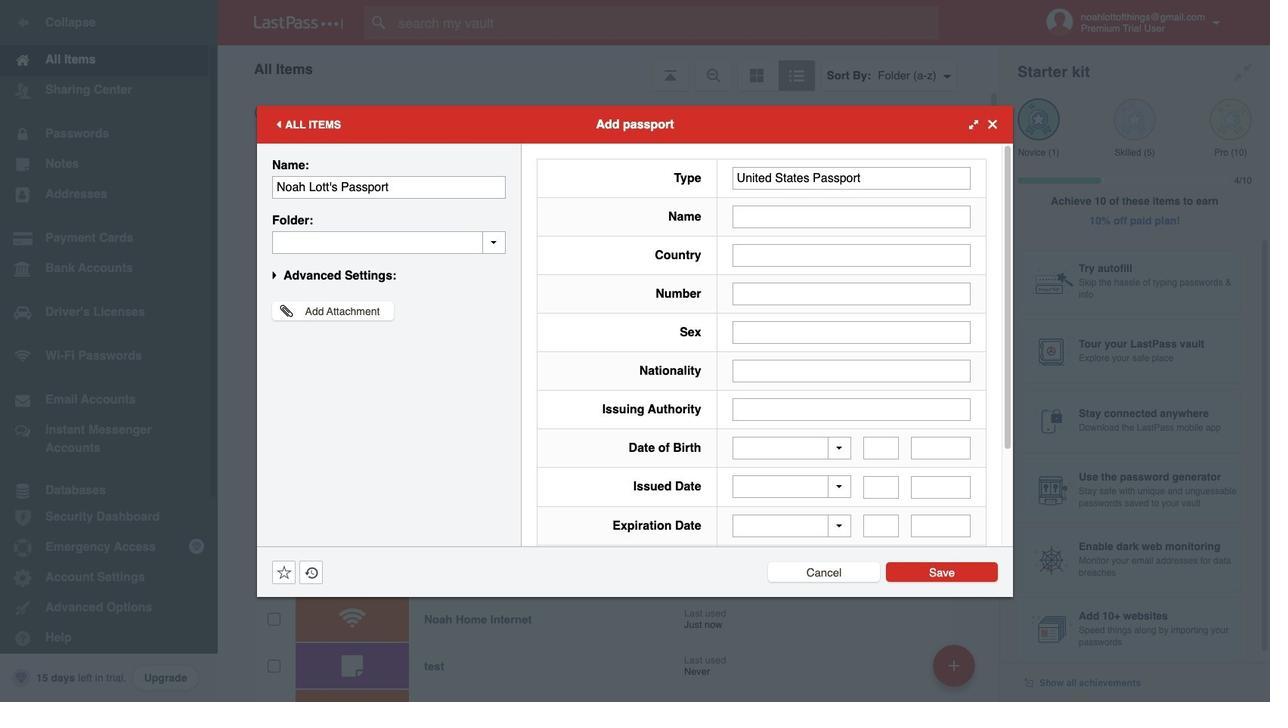 Task type: locate. For each thing, give the bounding box(es) containing it.
Search search field
[[365, 6, 969, 39]]

None text field
[[272, 176, 506, 199], [272, 231, 506, 254], [733, 321, 971, 344], [733, 398, 971, 421], [864, 437, 900, 460], [912, 437, 971, 460], [912, 515, 971, 538], [272, 176, 506, 199], [272, 231, 506, 254], [733, 321, 971, 344], [733, 398, 971, 421], [864, 437, 900, 460], [912, 437, 971, 460], [912, 515, 971, 538]]

vault options navigation
[[218, 45, 1000, 91]]

dialog
[[257, 106, 1014, 656]]

lastpass image
[[254, 16, 343, 30]]

main navigation navigation
[[0, 0, 218, 703]]

None text field
[[733, 167, 971, 189], [733, 205, 971, 228], [733, 244, 971, 267], [733, 283, 971, 305], [733, 360, 971, 382], [864, 476, 900, 499], [912, 476, 971, 499], [864, 515, 900, 538], [733, 167, 971, 189], [733, 205, 971, 228], [733, 244, 971, 267], [733, 283, 971, 305], [733, 360, 971, 382], [864, 476, 900, 499], [912, 476, 971, 499], [864, 515, 900, 538]]

new item image
[[949, 661, 960, 671]]



Task type: describe. For each thing, give the bounding box(es) containing it.
new item navigation
[[928, 641, 985, 703]]

search my vault text field
[[365, 6, 969, 39]]



